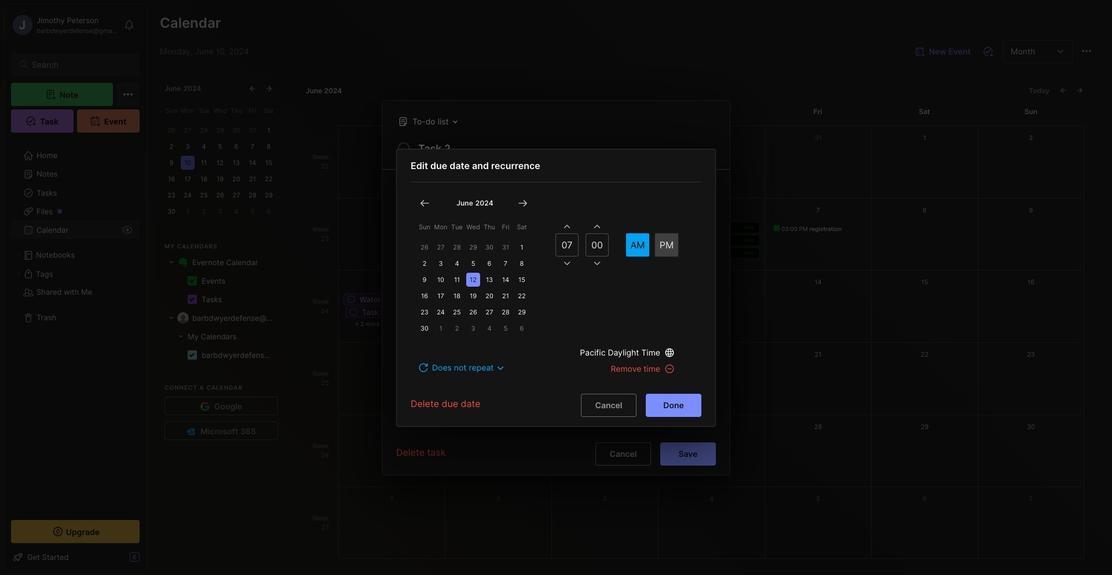Task type: locate. For each thing, give the bounding box(es) containing it.
None search field
[[32, 57, 129, 71]]

row up select656 checkbox at top left
[[165, 253, 276, 272]]

cell up select656 checkbox at top left
[[192, 257, 261, 268]]

Select656 checkbox
[[188, 276, 197, 286]]

1 vertical spatial arrow image
[[168, 315, 175, 322]]

6 row from the top
[[165, 346, 276, 365]]

cell down select657 checkbox
[[192, 312, 276, 324]]

1 arrow image from the top
[[168, 259, 175, 266]]

3 row from the top
[[165, 290, 276, 309]]

cell right select657 checkbox
[[202, 294, 227, 305]]

cell right select663 option
[[202, 349, 276, 361]]

0 vertical spatial arrow image
[[168, 259, 175, 266]]

main element
[[0, 0, 151, 575]]

row down arrow image
[[165, 346, 276, 365]]

grid
[[165, 253, 276, 309], [165, 309, 276, 365]]

2 grid from the top
[[165, 309, 276, 365]]

row
[[165, 253, 276, 272], [165, 272, 276, 290], [165, 290, 276, 309], [165, 309, 276, 327], [165, 327, 276, 346], [165, 346, 276, 365]]

row up select663 option
[[165, 327, 276, 346]]

cell up select663 option
[[184, 331, 237, 342]]

row group
[[165, 327, 276, 365]]

cell for 3rd row from the top
[[202, 294, 227, 305]]

None checkbox
[[467, 222, 543, 233], [575, 235, 648, 246], [469, 247, 542, 257], [360, 295, 436, 305], [469, 295, 542, 305], [467, 222, 543, 233], [575, 235, 648, 246], [469, 247, 542, 257], [360, 295, 436, 305], [469, 295, 542, 305]]

row down select657 checkbox
[[165, 309, 276, 327]]

row up select657 checkbox
[[165, 272, 276, 290]]

1 grid from the top
[[165, 253, 276, 309]]

cell right select656 checkbox at top left
[[202, 275, 230, 287]]

Select hour number field
[[556, 233, 579, 256]]

arrow image
[[168, 259, 175, 266], [168, 315, 175, 322]]

4 row from the top
[[165, 309, 276, 327]]

tree
[[4, 140, 147, 510]]

cell for 2nd row from the top
[[202, 275, 230, 287]]

arrow image for first row from the top
[[168, 259, 175, 266]]

2 arrow image from the top
[[168, 315, 175, 322]]

cell
[[192, 257, 261, 268], [202, 275, 230, 287], [202, 294, 227, 305], [192, 312, 276, 324], [184, 331, 237, 342], [202, 349, 276, 361]]

June field
[[455, 198, 473, 208]]

row down select656 checkbox at top left
[[165, 290, 276, 309]]

Select657 checkbox
[[188, 295, 197, 304]]

What is this task about? text field
[[483, 185, 716, 223]]

None checkbox
[[469, 150, 542, 161], [469, 235, 542, 246], [362, 307, 435, 318], [469, 150, 542, 161], [469, 235, 542, 246], [362, 307, 435, 318]]



Task type: vqa. For each thing, say whether or not it's contained in the screenshot.
the left Arrow icon
yes



Task type: describe. For each thing, give the bounding box(es) containing it.
expand notebooks image
[[15, 252, 22, 259]]

cell for 6th row from the top
[[202, 349, 276, 361]]

2 row from the top
[[165, 272, 276, 290]]

Select663 checkbox
[[188, 351, 197, 360]]

expand tags image
[[15, 271, 22, 278]]

Select minute number field
[[586, 233, 609, 256]]

none search field inside main element
[[32, 57, 129, 71]]

5 row from the top
[[165, 327, 276, 346]]

cell for 2nd row from the bottom
[[184, 331, 237, 342]]

Search text field
[[32, 59, 129, 70]]

1 row from the top
[[165, 253, 276, 272]]

select a due date element
[[411, 182, 702, 384]]

tree inside main element
[[4, 140, 147, 510]]

2024 field
[[473, 198, 494, 208]]

arrow image
[[177, 333, 184, 340]]

arrow image for third row from the bottom
[[168, 315, 175, 322]]

new task image
[[983, 45, 994, 57]]

Dropdown List field
[[418, 358, 508, 377]]



